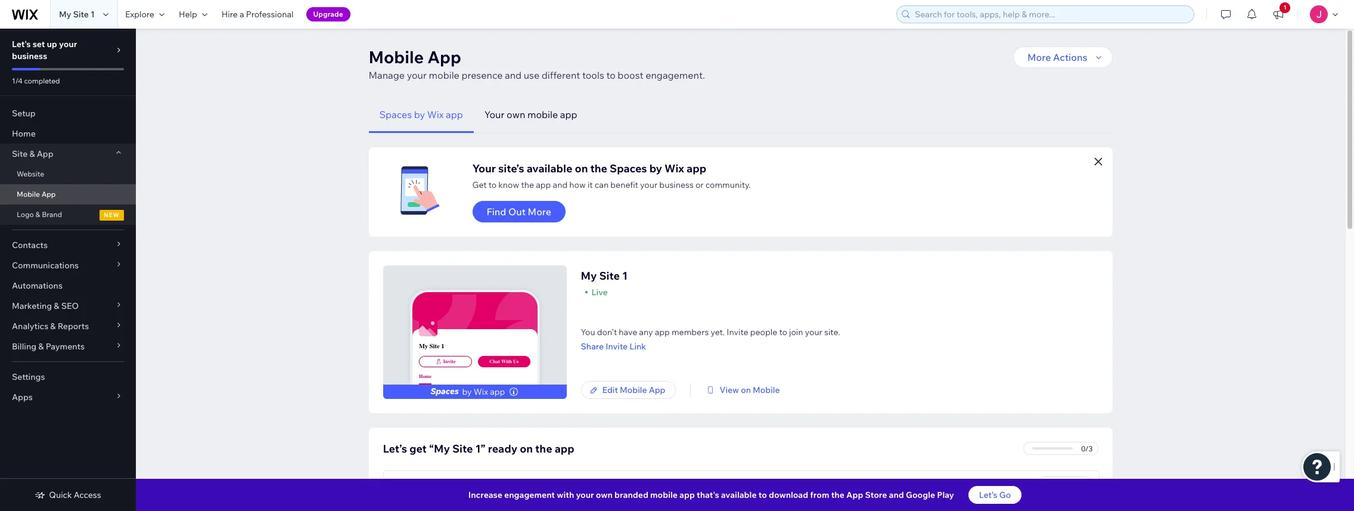 Task type: locate. For each thing, give the bounding box(es) containing it.
help button
[[172, 0, 215, 29]]

communications button
[[0, 255, 136, 275]]

0 horizontal spatial more
[[528, 206, 552, 218]]

& right the billing
[[38, 341, 44, 352]]

2 horizontal spatial wix
[[665, 162, 685, 175]]

mobile down link
[[620, 385, 647, 395]]

boost
[[618, 69, 644, 81]]

0 horizontal spatial spaces
[[380, 109, 412, 120]]

edit down get
[[402, 480, 418, 491]]

your right benefit
[[640, 179, 658, 190]]

app inside edit app button
[[1067, 480, 1083, 491]]

1"
[[476, 442, 486, 456]]

& for billing
[[38, 341, 44, 352]]

my
[[59, 9, 71, 20], [581, 269, 597, 283], [419, 342, 428, 350]]

site & app button
[[0, 144, 136, 164]]

increase engagement with your own branded mobile app that's available to download from the app store and google play
[[469, 490, 955, 500]]

upgrade button
[[306, 7, 350, 21]]

mobile inside mobile app manage your mobile presence and use different tools to boost engagement.
[[369, 47, 424, 67]]

to right tools
[[607, 69, 616, 81]]

your right with
[[576, 490, 594, 500]]

& left reports at the left of the page
[[50, 321, 56, 332]]

to inside 'your site's available on the spaces by wix app get to know the app and how it can benefit your business or community.'
[[489, 179, 497, 190]]

your inside 'your site's available on the spaces by wix app get to know the app and how it can benefit your business or community.'
[[473, 162, 496, 175]]

business down let's
[[12, 51, 47, 61]]

logo & brand
[[17, 210, 62, 219]]

and left use
[[505, 69, 522, 81]]

1 vertical spatial your
[[473, 162, 496, 175]]

app left that's
[[680, 490, 695, 500]]

ready
[[488, 442, 518, 456]]

app down different
[[560, 109, 578, 120]]

0 vertical spatial wix
[[427, 109, 444, 120]]

2 vertical spatial invite
[[443, 359, 456, 364]]

your own mobile app
[[485, 109, 578, 120]]

0 horizontal spatial let's
[[383, 442, 407, 456]]

1 vertical spatial more
[[528, 206, 552, 218]]

your inside let's set up your business
[[59, 39, 77, 49]]

your right join
[[805, 327, 823, 337]]

available
[[527, 162, 573, 175], [721, 490, 757, 500]]

& right logo
[[35, 210, 40, 219]]

1 horizontal spatial on
[[575, 162, 588, 175]]

on up how
[[575, 162, 588, 175]]

to for engagement
[[759, 490, 767, 500]]

& for analytics
[[50, 321, 56, 332]]

spaces inside spaces by wix app button
[[380, 109, 412, 120]]

it
[[588, 179, 593, 190]]

2 horizontal spatial mobile
[[651, 490, 678, 500]]

1 vertical spatial mobile
[[528, 109, 558, 120]]

&
[[29, 148, 35, 159], [35, 210, 40, 219], [54, 301, 59, 311], [50, 321, 56, 332], [38, 341, 44, 352]]

1 vertical spatial let's
[[980, 490, 998, 500]]

find out more
[[487, 206, 552, 218]]

0/3
[[1082, 444, 1093, 453]]

site's
[[499, 162, 525, 175]]

your inside button
[[485, 109, 505, 120]]

site
[[73, 9, 89, 20], [12, 148, 28, 159], [600, 269, 620, 283], [430, 342, 440, 350], [453, 442, 473, 456]]

to inside mobile app manage your mobile presence and use different tools to boost engagement.
[[607, 69, 616, 81]]

app down presence
[[446, 109, 463, 120]]

0 vertical spatial invite
[[727, 327, 749, 337]]

wix inside 'your site's available on the spaces by wix app get to know the app and how it can benefit your business or community.'
[[665, 162, 685, 175]]

app inside site & app popup button
[[37, 148, 53, 159]]

& for marketing
[[54, 301, 59, 311]]

your down presence
[[485, 109, 505, 120]]

app up 'or'
[[687, 162, 707, 175]]

0 horizontal spatial business
[[12, 51, 47, 61]]

invite left chat
[[443, 359, 456, 364]]

0 horizontal spatial invite
[[443, 359, 456, 364]]

site.
[[825, 327, 841, 337]]

mobile right branded
[[651, 490, 678, 500]]

available up how
[[527, 162, 573, 175]]

more inside popup button
[[1028, 51, 1052, 63]]

tab list containing spaces by wix app
[[369, 97, 1113, 133]]

& up 'website'
[[29, 148, 35, 159]]

spaces up benefit
[[610, 162, 647, 175]]

to
[[607, 69, 616, 81], [489, 179, 497, 190], [780, 327, 788, 337], [759, 490, 767, 500]]

2 vertical spatial by
[[462, 386, 472, 397]]

0 vertical spatial let's
[[383, 442, 407, 456]]

2 horizontal spatial my site 1
[[581, 269, 628, 283]]

edit for edit your theme color, app preferences and elements
[[402, 480, 418, 491]]

app inside button
[[446, 109, 463, 120]]

0 vertical spatial my
[[59, 9, 71, 20]]

mobile down use
[[528, 109, 558, 120]]

quick access
[[49, 490, 101, 500]]

your up get
[[473, 162, 496, 175]]

0 horizontal spatial wix
[[427, 109, 444, 120]]

settings
[[12, 371, 45, 382]]

mobile inside sidebar element
[[17, 190, 40, 199]]

1 vertical spatial own
[[596, 490, 613, 500]]

app inside edit mobile app button
[[649, 385, 666, 395]]

by inside 'your site's available on the spaces by wix app get to know the app and how it can benefit your business or community.'
[[650, 162, 662, 175]]

0 horizontal spatial available
[[527, 162, 573, 175]]

0 vertical spatial your
[[485, 109, 505, 120]]

let's set up your business
[[12, 39, 77, 61]]

the
[[591, 162, 608, 175], [521, 179, 534, 190], [536, 442, 553, 456], [832, 490, 845, 500]]

mobile right view
[[753, 385, 780, 395]]

2 vertical spatial my site 1
[[419, 342, 445, 350]]

spaces
[[380, 109, 412, 120], [610, 162, 647, 175]]

0 vertical spatial own
[[507, 109, 526, 120]]

view on mobile button
[[706, 385, 780, 395]]

0 horizontal spatial on
[[520, 442, 533, 456]]

people
[[751, 327, 778, 337]]

to for app
[[607, 69, 616, 81]]

hire a professional
[[222, 9, 294, 20]]

edit for edit mobile app
[[603, 385, 618, 395]]

invite right yet.
[[727, 327, 749, 337]]

edit
[[603, 385, 618, 395], [402, 480, 418, 491], [1049, 480, 1065, 491]]

let's go
[[980, 490, 1011, 500]]

own left branded
[[596, 490, 613, 500]]

& left seo
[[54, 301, 59, 311]]

wix
[[427, 109, 444, 120], [665, 162, 685, 175], [474, 386, 488, 397]]

0 vertical spatial mobile
[[429, 69, 460, 81]]

1 horizontal spatial edit
[[603, 385, 618, 395]]

0 vertical spatial my site 1
[[59, 9, 95, 20]]

quick access button
[[35, 490, 101, 500]]

invite down don't on the left of the page
[[606, 341, 628, 352]]

1 horizontal spatial mobile
[[528, 109, 558, 120]]

0 horizontal spatial own
[[507, 109, 526, 120]]

app up elements
[[555, 442, 575, 456]]

edit inside edit mobile app button
[[603, 385, 618, 395]]

on right view
[[741, 385, 751, 395]]

your inside 'your site's available on the spaces by wix app get to know the app and how it can benefit your business or community.'
[[640, 179, 658, 190]]

analytics & reports button
[[0, 316, 136, 336]]

1 horizontal spatial spaces
[[610, 162, 647, 175]]

1 horizontal spatial invite
[[606, 341, 628, 352]]

mobile up manage
[[369, 47, 424, 67]]

& inside dropdown button
[[38, 341, 44, 352]]

and left how
[[553, 179, 568, 190]]

billing & payments
[[12, 341, 85, 352]]

0 horizontal spatial home
[[12, 128, 36, 139]]

tools
[[583, 69, 605, 81]]

business inside let's set up your business
[[12, 51, 47, 61]]

to left download
[[759, 490, 767, 500]]

1 horizontal spatial my site 1
[[419, 342, 445, 350]]

0 vertical spatial spaces
[[380, 109, 412, 120]]

0 vertical spatial available
[[527, 162, 573, 175]]

any
[[639, 327, 653, 337]]

or
[[696, 179, 704, 190]]

mobile left presence
[[429, 69, 460, 81]]

0 horizontal spatial edit
[[402, 480, 418, 491]]

1 horizontal spatial home
[[419, 374, 432, 379]]

0 vertical spatial on
[[575, 162, 588, 175]]

app inside you don't have any app members yet. invite people to join your site. share invite link
[[655, 327, 670, 337]]

0 vertical spatial business
[[12, 51, 47, 61]]

reports
[[58, 321, 89, 332]]

2 horizontal spatial on
[[741, 385, 751, 395]]

2 horizontal spatial invite
[[727, 327, 749, 337]]

on right ready on the left bottom of the page
[[520, 442, 533, 456]]

0 vertical spatial by
[[414, 109, 425, 120]]

spaces down manage
[[380, 109, 412, 120]]

2 vertical spatial my
[[419, 342, 428, 350]]

let's left get
[[383, 442, 407, 456]]

1 vertical spatial available
[[721, 490, 757, 500]]

marketing & seo
[[12, 301, 79, 311]]

home
[[12, 128, 36, 139], [419, 374, 432, 379]]

let's left go in the bottom right of the page
[[980, 490, 998, 500]]

1 vertical spatial by
[[650, 162, 662, 175]]

1 horizontal spatial my
[[419, 342, 428, 350]]

edit your theme color, app preferences and elements
[[402, 480, 607, 491]]

2 horizontal spatial my
[[581, 269, 597, 283]]

1 horizontal spatial let's
[[980, 490, 998, 500]]

2 horizontal spatial by
[[650, 162, 662, 175]]

own
[[507, 109, 526, 120], [596, 490, 613, 500]]

let's get "my site 1" ready on the app
[[383, 442, 575, 456]]

let's
[[383, 442, 407, 456], [980, 490, 998, 500]]

business left 'or'
[[660, 179, 694, 190]]

1 vertical spatial spaces
[[610, 162, 647, 175]]

1/4
[[12, 76, 23, 85]]

1 horizontal spatial by
[[462, 386, 472, 397]]

view on mobile
[[720, 385, 780, 395]]

edit down share
[[603, 385, 618, 395]]

your right manage
[[407, 69, 427, 81]]

seo
[[61, 301, 79, 311]]

1 vertical spatial my site 1
[[581, 269, 628, 283]]

know
[[499, 179, 520, 190]]

1 vertical spatial invite
[[606, 341, 628, 352]]

branded
[[615, 490, 649, 500]]

the right from
[[832, 490, 845, 500]]

my site 1
[[59, 9, 95, 20], [581, 269, 628, 283], [419, 342, 445, 350]]

app
[[428, 47, 462, 67], [37, 148, 53, 159], [42, 190, 56, 199], [649, 385, 666, 395], [1067, 480, 1083, 491], [847, 490, 864, 500]]

0 vertical spatial home
[[12, 128, 36, 139]]

app
[[446, 109, 463, 120], [560, 109, 578, 120], [687, 162, 707, 175], [536, 179, 551, 190], [655, 327, 670, 337], [490, 386, 505, 397], [555, 442, 575, 456], [489, 480, 504, 491], [680, 490, 695, 500]]

1 vertical spatial business
[[660, 179, 694, 190]]

1 horizontal spatial business
[[660, 179, 694, 190]]

use
[[524, 69, 540, 81]]

edit mobile app button
[[581, 381, 676, 399]]

2 vertical spatial mobile
[[651, 490, 678, 500]]

2 horizontal spatial edit
[[1049, 480, 1065, 491]]

mobile inside button
[[620, 385, 647, 395]]

website link
[[0, 164, 136, 184]]

billing
[[12, 341, 36, 352]]

to inside you don't have any app members yet. invite people to join your site. share invite link
[[780, 327, 788, 337]]

how
[[570, 179, 586, 190]]

0 vertical spatial more
[[1028, 51, 1052, 63]]

edit inside edit app button
[[1049, 480, 1065, 491]]

chat with us
[[490, 359, 519, 364]]

edit right go in the bottom right of the page
[[1049, 480, 1065, 491]]

business
[[12, 51, 47, 61], [660, 179, 694, 190]]

2 vertical spatial wix
[[474, 386, 488, 397]]

get
[[410, 442, 427, 456]]

1 vertical spatial my
[[581, 269, 597, 283]]

0 horizontal spatial by
[[414, 109, 425, 120]]

1 vertical spatial home
[[419, 374, 432, 379]]

your right up
[[59, 39, 77, 49]]

let's inside 'button'
[[980, 490, 998, 500]]

and left elements
[[554, 480, 569, 491]]

don't
[[597, 327, 617, 337]]

payments
[[46, 341, 85, 352]]

access
[[74, 490, 101, 500]]

more right out
[[528, 206, 552, 218]]

own down use
[[507, 109, 526, 120]]

to right get
[[489, 179, 497, 190]]

hire
[[222, 9, 238, 20]]

more left actions
[[1028, 51, 1052, 63]]

mobile down 'website'
[[17, 190, 40, 199]]

edit app
[[1049, 480, 1083, 491]]

logo
[[17, 210, 34, 219]]

to left join
[[780, 327, 788, 337]]

available right that's
[[721, 490, 757, 500]]

your left 'theme'
[[420, 480, 437, 491]]

1 horizontal spatial more
[[1028, 51, 1052, 63]]

engagement.
[[646, 69, 705, 81]]

1 vertical spatial wix
[[665, 162, 685, 175]]

analytics & reports
[[12, 321, 89, 332]]

app right any
[[655, 327, 670, 337]]

0 horizontal spatial mobile
[[429, 69, 460, 81]]

0 horizontal spatial my
[[59, 9, 71, 20]]

tab list
[[369, 97, 1113, 133]]

your site's available on the spaces by wix app get to know the app and how it can benefit your business or community.
[[473, 162, 751, 190]]



Task type: describe. For each thing, give the bounding box(es) containing it.
Search for tools, apps, help & more... field
[[912, 6, 1191, 23]]

let's for let's get "my site 1" ready on the app
[[383, 442, 407, 456]]

edit for edit app
[[1049, 480, 1065, 491]]

app inside button
[[560, 109, 578, 120]]

by inside button
[[414, 109, 425, 120]]

actions
[[1054, 51, 1088, 63]]

site & app
[[12, 148, 53, 159]]

store
[[866, 490, 888, 500]]

completed
[[24, 76, 60, 85]]

app inside mobile app manage your mobile presence and use different tools to boost engagement.
[[428, 47, 462, 67]]

1 horizontal spatial available
[[721, 490, 757, 500]]

engagement
[[504, 490, 555, 500]]

to for site's
[[489, 179, 497, 190]]

have
[[619, 327, 638, 337]]

professional
[[246, 9, 294, 20]]

more actions button
[[1014, 47, 1113, 68]]

website
[[17, 169, 44, 178]]

business inside 'your site's available on the spaces by wix app get to know the app and how it can benefit your business or community.'
[[660, 179, 694, 190]]

help
[[179, 9, 197, 20]]

link
[[630, 341, 646, 352]]

on inside 'your site's available on the spaces by wix app get to know the app and how it can benefit your business or community.'
[[575, 162, 588, 175]]

spaces inside 'your site's available on the spaces by wix app get to know the app and how it can benefit your business or community.'
[[610, 162, 647, 175]]

edit app button
[[1038, 476, 1094, 494]]

marketing
[[12, 301, 52, 311]]

0 horizontal spatial my site 1
[[59, 9, 95, 20]]

your for own
[[485, 109, 505, 120]]

1 horizontal spatial wix
[[474, 386, 488, 397]]

the up preferences
[[536, 442, 553, 456]]

quick
[[49, 490, 72, 500]]

let's go button
[[969, 486, 1022, 504]]

communications
[[12, 260, 79, 271]]

let's for let's go
[[980, 490, 998, 500]]

from
[[811, 490, 830, 500]]

own inside button
[[507, 109, 526, 120]]

us
[[513, 359, 519, 364]]

you
[[581, 327, 595, 337]]

site inside popup button
[[12, 148, 28, 159]]

apps
[[12, 392, 33, 402]]

members
[[672, 327, 709, 337]]

mobile app manage your mobile presence and use different tools to boost engagement.
[[369, 47, 705, 81]]

billing & payments button
[[0, 336, 136, 357]]

app left how
[[536, 179, 551, 190]]

edit mobile app
[[603, 385, 666, 395]]

settings link
[[0, 367, 136, 387]]

presence
[[462, 69, 503, 81]]

your for site's
[[473, 162, 496, 175]]

with
[[557, 490, 574, 500]]

the up can
[[591, 162, 608, 175]]

wix inside button
[[427, 109, 444, 120]]

live
[[592, 287, 608, 298]]

1/4 completed
[[12, 76, 60, 85]]

1 vertical spatial on
[[741, 385, 751, 395]]

theme
[[439, 480, 464, 491]]

share invite link button
[[581, 341, 841, 352]]

new
[[104, 211, 120, 219]]

you don't have any app members yet. invite people to join your site. share invite link
[[581, 327, 841, 352]]

sidebar element
[[0, 29, 136, 511]]

more inside button
[[528, 206, 552, 218]]

app inside the mobile app link
[[42, 190, 56, 199]]

marketing & seo button
[[0, 296, 136, 316]]

the right know
[[521, 179, 534, 190]]

1 inside button
[[1284, 4, 1287, 11]]

home link
[[0, 123, 136, 144]]

mobile app
[[17, 190, 56, 199]]

contacts button
[[0, 235, 136, 255]]

and inside mobile app manage your mobile presence and use different tools to boost engagement.
[[505, 69, 522, 81]]

go
[[1000, 490, 1011, 500]]

increase
[[469, 490, 503, 500]]

up
[[47, 39, 57, 49]]

out
[[509, 206, 526, 218]]

different
[[542, 69, 580, 81]]

community.
[[706, 179, 751, 190]]

a
[[240, 9, 244, 20]]

your inside mobile app manage your mobile presence and use different tools to boost engagement.
[[407, 69, 427, 81]]

get
[[473, 179, 487, 190]]

set
[[33, 39, 45, 49]]

view
[[720, 385, 739, 395]]

mobile inside button
[[528, 109, 558, 120]]

explore
[[125, 9, 154, 20]]

let's
[[12, 39, 31, 49]]

can
[[595, 179, 609, 190]]

and inside 'your site's available on the spaces by wix app get to know the app and how it can benefit your business or community.'
[[553, 179, 568, 190]]

1 horizontal spatial own
[[596, 490, 613, 500]]

more actions
[[1028, 51, 1088, 63]]

1 button
[[1266, 0, 1292, 29]]

spaces by wix app button
[[369, 97, 474, 133]]

manage
[[369, 69, 405, 81]]

setup
[[12, 108, 36, 119]]

download
[[769, 490, 809, 500]]

join
[[789, 327, 804, 337]]

yet.
[[711, 327, 725, 337]]

find out more button
[[473, 201, 566, 222]]

mobile inside mobile app manage your mobile presence and use different tools to boost engagement.
[[429, 69, 460, 81]]

elements
[[571, 480, 607, 491]]

app right color,
[[489, 480, 504, 491]]

find
[[487, 206, 507, 218]]

& for site
[[29, 148, 35, 159]]

analytics
[[12, 321, 48, 332]]

app down chat
[[490, 386, 505, 397]]

with
[[501, 359, 512, 364]]

upgrade
[[313, 10, 343, 18]]

and right store
[[889, 490, 904, 500]]

automations
[[12, 280, 63, 291]]

contacts
[[12, 240, 48, 250]]

2 vertical spatial on
[[520, 442, 533, 456]]

& for logo
[[35, 210, 40, 219]]

preferences
[[506, 480, 552, 491]]

home inside sidebar element
[[12, 128, 36, 139]]

your own mobile app button
[[474, 97, 588, 133]]

share
[[581, 341, 604, 352]]

"my
[[429, 442, 450, 456]]

brand
[[42, 210, 62, 219]]

your inside you don't have any app members yet. invite people to join your site. share invite link
[[805, 327, 823, 337]]

automations link
[[0, 275, 136, 296]]

mobile app link
[[0, 184, 136, 205]]

available inside 'your site's available on the spaces by wix app get to know the app and how it can benefit your business or community.'
[[527, 162, 573, 175]]

benefit
[[611, 179, 639, 190]]



Task type: vqa. For each thing, say whether or not it's contained in the screenshot.
Spaces by Wix app Button
yes



